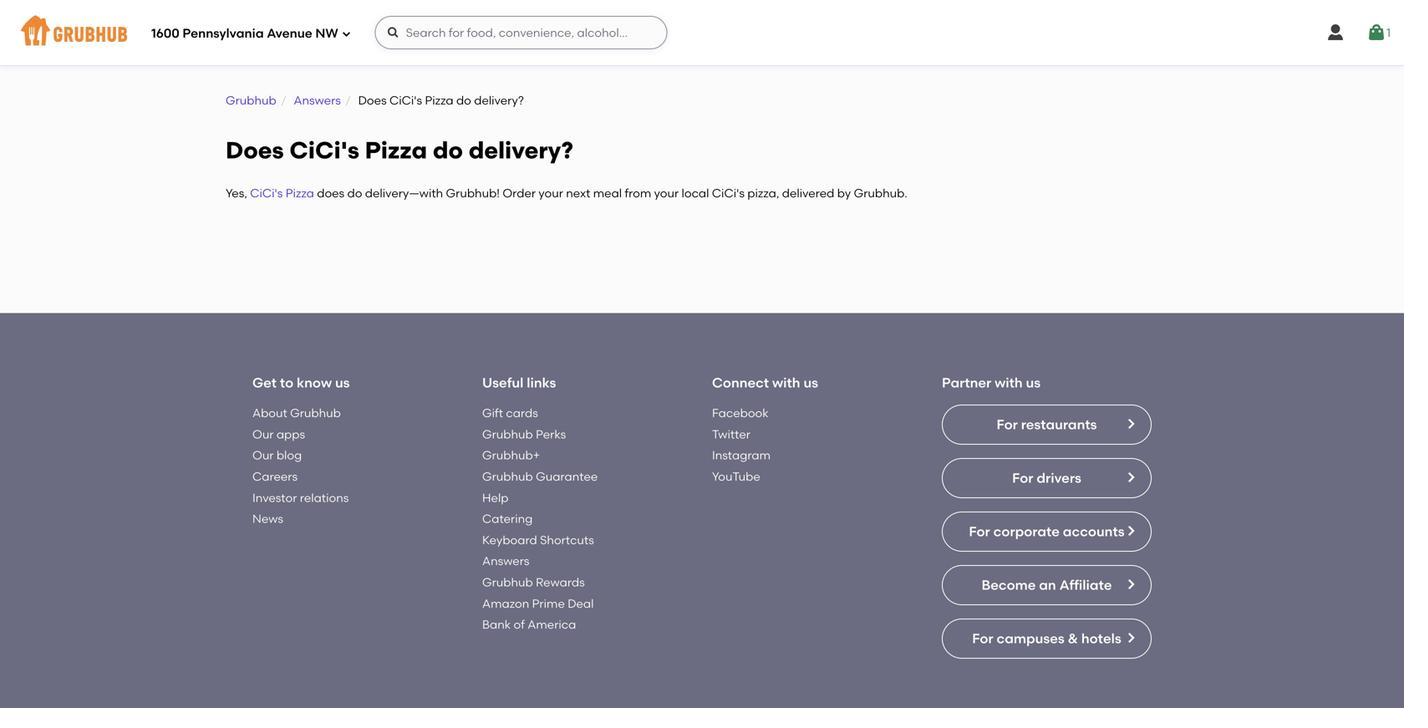 Task type: describe. For each thing, give the bounding box(es) containing it.
does
[[317, 186, 345, 200]]

yardbird southern table & bar link
[[482, 458, 682, 477]]

yardbird
[[482, 459, 539, 476]]

1600
[[151, 26, 180, 41]]

117 ratings
[[1108, 520, 1165, 534]]

subscription pass image
[[482, 481, 499, 494]]

0 vertical spatial does cici's pizza do delivery?
[[358, 93, 524, 107]]

order
[[503, 186, 536, 200]]

delivery for southern
[[509, 517, 547, 529]]

pop's
[[1024, 459, 1060, 476]]

cici's pizza link
[[250, 186, 314, 200]]

3 star icon image from the left
[[1125, 501, 1138, 515]]

4 star icon image from the left
[[1138, 501, 1152, 515]]

$0.49 for yardbird
[[482, 517, 507, 529]]

recommended
[[226, 293, 359, 315]]

breakfast
[[989, 481, 1035, 493]]

0 horizontal spatial svg image
[[342, 29, 352, 39]]

subscription pass image for subway
[[723, 481, 740, 494]]

sol mexican grill link
[[240, 458, 440, 477]]

1 horizontal spatial svg image
[[1326, 23, 1346, 43]]

0 vertical spatial delivery?
[[474, 93, 524, 107]]

subway
[[723, 459, 776, 476]]

1 vertical spatial do
[[433, 136, 463, 164]]

min for mexican
[[272, 502, 290, 514]]

meal
[[594, 186, 622, 200]]

&
[[644, 459, 654, 476]]

avenue
[[267, 26, 313, 41]]

ratings
[[1125, 520, 1165, 534]]

next
[[566, 186, 591, 200]]

2 vertical spatial pizza
[[286, 186, 314, 200]]

delivered
[[783, 186, 835, 200]]

main navigation navigation
[[0, 0, 1405, 65]]

1 button
[[1367, 18, 1392, 48]]

grubhub
[[226, 93, 277, 107]]

pizza,
[[748, 186, 780, 200]]

with
[[995, 652, 1023, 668]]

Search for food, convenience, alcohol... search field
[[375, 16, 668, 49]]

1 horizontal spatial does
[[358, 93, 387, 107]]

1 vertical spatial pizza
[[365, 136, 427, 164]]

bub and pop's link
[[965, 458, 1165, 477]]

3 delivery from the left
[[992, 517, 1030, 529]]

answers
[[294, 93, 341, 107]]



Task type: vqa. For each thing, say whether or not it's contained in the screenshot.
Pop'S
yes



Task type: locate. For each thing, give the bounding box(es) containing it.
does up yes,
[[226, 136, 284, 164]]

1 min from the left
[[272, 502, 290, 514]]

$0.49 down 25–40
[[240, 517, 265, 529]]

subscription pass image for sol mexican grill
[[240, 481, 257, 494]]

pizza
[[425, 93, 454, 107], [365, 136, 427, 164], [286, 186, 314, 200]]

2 star icon image from the left
[[1111, 501, 1125, 515]]

delivery
[[267, 517, 305, 529], [509, 517, 547, 529], [992, 517, 1030, 529]]

subscription pass image down sol
[[240, 481, 257, 494]]

20–35 down the breakfast
[[965, 502, 994, 514]]

2 your from the left
[[655, 186, 679, 200]]

do
[[457, 93, 472, 107], [433, 136, 463, 164], [347, 186, 362, 200]]

grubhub link
[[226, 93, 277, 107]]

1 20–35 from the left
[[482, 502, 511, 514]]

1 horizontal spatial min
[[513, 502, 532, 514]]

0 horizontal spatial $0.49
[[240, 517, 265, 529]]

delivery inside 25–40 min $0.49 delivery
[[267, 517, 305, 529]]

1 horizontal spatial $0.49
[[482, 517, 507, 529]]

recommended near you
[[226, 293, 439, 315]]

svg image left the 1 button
[[1326, 23, 1346, 43]]

25–40 min $0.49 delivery
[[240, 502, 305, 529]]

by
[[838, 186, 852, 200]]

yes, cici's pizza does do delivery—with grubhub! order your next meal from your local cici's pizza, delivered by grubhub.
[[226, 186, 908, 200]]

1 vertical spatial does cici's pizza do delivery?
[[226, 136, 574, 164]]

0 horizontal spatial american
[[505, 481, 553, 493]]

0 horizontal spatial svg image
[[387, 26, 400, 39]]

bar
[[657, 459, 681, 476]]

svg image inside the 1 button
[[1367, 23, 1387, 43]]

2 subscription pass image from the left
[[723, 481, 740, 494]]

answers link
[[294, 93, 341, 107]]

1 horizontal spatial your
[[655, 186, 679, 200]]

does
[[358, 93, 387, 107], [226, 136, 284, 164]]

2 horizontal spatial delivery
[[992, 517, 1030, 529]]

and
[[994, 459, 1020, 476]]

bub and pop's breakfast
[[965, 459, 1060, 493]]

3 $0.49 from the left
[[965, 517, 990, 529]]

0 horizontal spatial delivery
[[267, 517, 305, 529]]

min down the breakfast
[[997, 502, 1015, 514]]

1 subscription pass image from the left
[[240, 481, 257, 494]]

bub
[[965, 459, 991, 476]]

from
[[625, 186, 652, 200]]

20–35
[[482, 502, 511, 514], [965, 502, 994, 514]]

2 20–35 min $0.49 delivery from the left
[[965, 502, 1030, 529]]

american for yardbird southern table & bar
[[505, 481, 553, 493]]

1600 pennsylvania avenue nw
[[151, 26, 338, 41]]

mexican down sol mexican grill
[[264, 481, 304, 493]]

2 horizontal spatial $0.49
[[965, 517, 990, 529]]

1 star icon image from the left
[[1098, 501, 1111, 515]]

subscription pass image
[[240, 481, 257, 494], [723, 481, 740, 494]]

2 20–35 from the left
[[965, 502, 994, 514]]

1 delivery from the left
[[267, 517, 305, 529]]

near
[[363, 293, 403, 315]]

2 american from the left
[[747, 481, 795, 493]]

local
[[682, 186, 710, 200]]

does right answers link
[[358, 93, 387, 107]]

svg image
[[1367, 23, 1387, 43], [387, 26, 400, 39]]

1 $0.49 from the left
[[240, 517, 265, 529]]

3 min from the left
[[997, 502, 1015, 514]]

1 horizontal spatial 20–35
[[965, 502, 994, 514]]

us
[[1027, 652, 1041, 668]]

american
[[505, 481, 553, 493], [747, 481, 795, 493]]

mexican right sol
[[263, 459, 319, 476]]

1 20–35 min $0.49 delivery from the left
[[482, 502, 547, 529]]

1 horizontal spatial svg image
[[1367, 23, 1387, 43]]

svg image
[[1326, 23, 1346, 43], [342, 29, 352, 39]]

min inside 25–40 min $0.49 delivery
[[272, 502, 290, 514]]

delivery for mexican
[[267, 517, 305, 529]]

$0.49 for sol
[[240, 517, 265, 529]]

$0.49 inside 25–40 min $0.49 delivery
[[240, 517, 265, 529]]

$0.49 down subscription pass icon
[[482, 517, 507, 529]]

1
[[1387, 25, 1392, 40]]

1 horizontal spatial subscription pass image
[[723, 481, 740, 494]]

sol mexican grill
[[240, 459, 349, 476]]

grubhub.
[[854, 186, 908, 200]]

svg image right the nw
[[342, 29, 352, 39]]

20–35 min $0.49 delivery
[[482, 502, 547, 529], [965, 502, 1030, 529]]

min
[[272, 502, 290, 514], [513, 502, 532, 514], [997, 502, 1015, 514]]

0 horizontal spatial 20–35
[[482, 502, 511, 514]]

1 vertical spatial does
[[226, 136, 284, 164]]

2 min from the left
[[513, 502, 532, 514]]

2 horizontal spatial min
[[997, 502, 1015, 514]]

1 vertical spatial delivery?
[[469, 136, 574, 164]]

0 horizontal spatial does
[[226, 136, 284, 164]]

yardbird southern table & bar
[[482, 459, 681, 476]]

1 american from the left
[[505, 481, 553, 493]]

0 vertical spatial mexican
[[263, 459, 319, 476]]

partner with us
[[942, 652, 1041, 668]]

table
[[604, 459, 641, 476]]

your right from
[[655, 186, 679, 200]]

2 $0.49 from the left
[[482, 517, 507, 529]]

grubhub!
[[446, 186, 500, 200]]

does cici's pizza do delivery?
[[358, 93, 524, 107], [226, 136, 574, 164]]

$0.49 down the breakfast
[[965, 517, 990, 529]]

delivery—with
[[365, 186, 443, 200]]

1 horizontal spatial delivery
[[509, 517, 547, 529]]

117
[[1108, 520, 1123, 534]]

0 vertical spatial does
[[358, 93, 387, 107]]

2 delivery from the left
[[509, 517, 547, 529]]

delivery down the breakfast
[[992, 517, 1030, 529]]

1 horizontal spatial 20–35 min $0.49 delivery
[[965, 502, 1030, 529]]

delivery down 25–40
[[267, 517, 305, 529]]

2 vertical spatial do
[[347, 186, 362, 200]]

american down yardbird
[[505, 481, 553, 493]]

min for southern
[[513, 502, 532, 514]]

min down yardbird
[[513, 502, 532, 514]]

your left next
[[539, 186, 564, 200]]

20–35 down subscription pass icon
[[482, 502, 511, 514]]

grill
[[323, 459, 349, 476]]

southern
[[542, 459, 601, 476]]

delivery down yardbird
[[509, 517, 547, 529]]

subscription pass image down "subway"
[[723, 481, 740, 494]]

20–35 min $0.49 delivery down subscription pass icon
[[482, 502, 547, 529]]

sol
[[240, 459, 260, 476]]

your
[[539, 186, 564, 200], [655, 186, 679, 200]]

0 vertical spatial pizza
[[425, 93, 454, 107]]

1 horizontal spatial american
[[747, 481, 795, 493]]

star icon image
[[1098, 501, 1111, 515], [1111, 501, 1125, 515], [1125, 501, 1138, 515], [1138, 501, 1152, 515]]

pennsylvania
[[183, 26, 264, 41]]

0 horizontal spatial 20–35 min $0.49 delivery
[[482, 502, 547, 529]]

0 horizontal spatial min
[[272, 502, 290, 514]]

1 vertical spatial mexican
[[264, 481, 304, 493]]

delivery? up order
[[469, 136, 574, 164]]

min right 25–40
[[272, 502, 290, 514]]

20–35 min $0.49 delivery down the breakfast
[[965, 502, 1030, 529]]

american down "subway"
[[747, 481, 795, 493]]

mexican
[[263, 459, 319, 476], [264, 481, 304, 493]]

1 your from the left
[[539, 186, 564, 200]]

american for subway
[[747, 481, 795, 493]]

delivery? down the search for food, convenience, alcohol... search box
[[474, 93, 524, 107]]

partner
[[942, 652, 992, 668]]

cici's
[[390, 93, 422, 107], [290, 136, 360, 164], [250, 186, 283, 200], [712, 186, 745, 200]]

yes,
[[226, 186, 247, 200]]

0 horizontal spatial subscription pass image
[[240, 481, 257, 494]]

nw
[[316, 26, 338, 41]]

delivery?
[[474, 93, 524, 107], [469, 136, 574, 164]]

$0.49
[[240, 517, 265, 529], [482, 517, 507, 529], [965, 517, 990, 529]]

25–40
[[240, 502, 269, 514]]

0 horizontal spatial your
[[539, 186, 564, 200]]

subway link
[[723, 458, 923, 477]]

you
[[408, 293, 439, 315]]

0 vertical spatial do
[[457, 93, 472, 107]]



